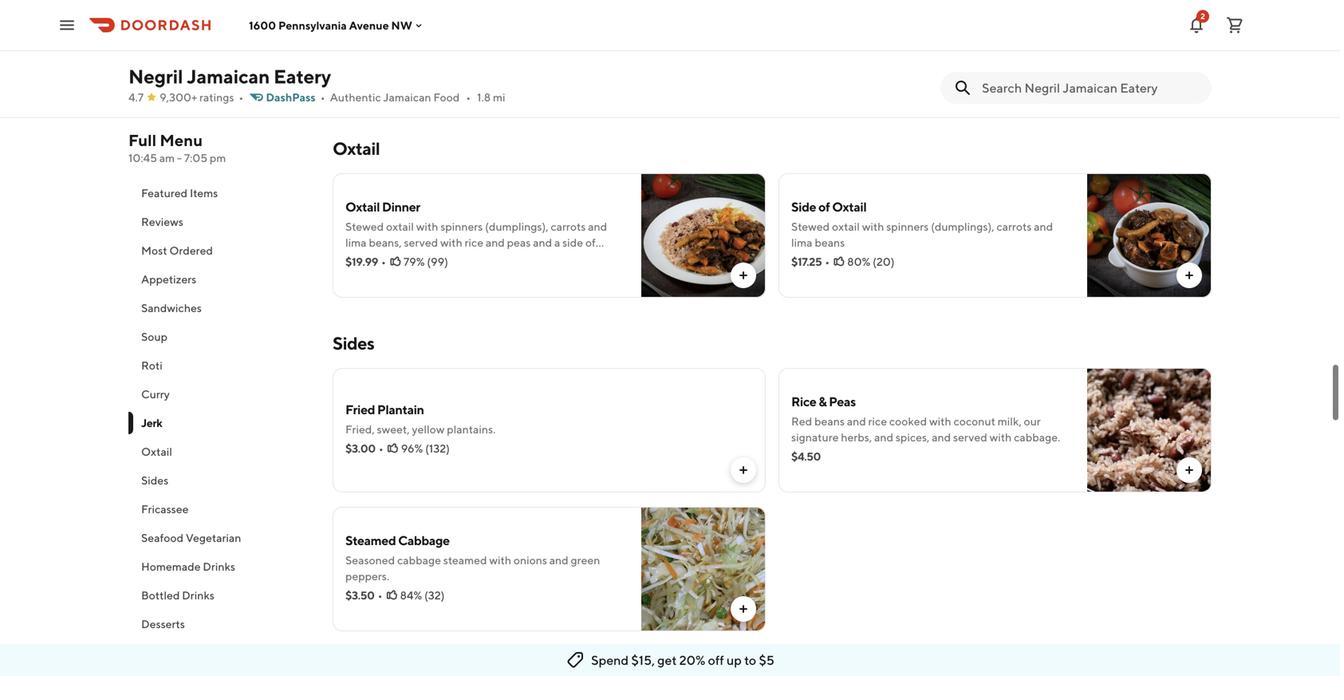 Task type: vqa. For each thing, say whether or not it's contained in the screenshot.
SPECIALTY SMOOTHIES button
no



Task type: locate. For each thing, give the bounding box(es) containing it.
1 horizontal spatial cabbage
[[397, 554, 441, 567]]

0 horizontal spatial of
[[586, 236, 596, 249]]

carrots inside side of oxtail stewed oxtail with spinners (dumplings), carrots and lima beans
[[997, 220, 1032, 233]]

special inside our spicy chicken that is marinated and smoked with special seasonings
[[792, 41, 827, 54]]

1 special from the left
[[346, 41, 381, 54]]

sandwiches
[[141, 301, 202, 314]]

&
[[819, 394, 827, 409]]

0 horizontal spatial that
[[438, 25, 459, 38]]

1 lima from the left
[[346, 236, 367, 249]]

nw
[[391, 19, 413, 32]]

jerk right 1/2lb on the left top of page
[[376, 4, 400, 20]]

1 vertical spatial served
[[954, 431, 988, 444]]

1 seasonings from the left
[[383, 41, 438, 54]]

• right the "$3.50"
[[378, 589, 383, 602]]

of right side
[[819, 199, 830, 214]]

vegetarian
[[186, 531, 241, 544]]

1 is from the left
[[461, 25, 469, 38]]

oxtail inside side of oxtail stewed oxtail with spinners (dumplings), carrots and lima beans
[[832, 220, 860, 233]]

(132)
[[425, 442, 450, 455]]

9,300+
[[160, 91, 197, 104]]

spinners inside oxtail dinner stewed oxtail with spinners (dumplings), carrots and lima beans, served with rice and peas and a side of cabbage
[[441, 220, 483, 233]]

$15,
[[632, 652, 655, 668]]

0 vertical spatial jerk
[[376, 4, 400, 20]]

jamaican left food
[[383, 91, 431, 104]]

1 horizontal spatial of
[[819, 199, 830, 214]]

seafood vegetarian
[[141, 531, 241, 544]]

• left 1.8
[[466, 91, 471, 104]]

2 marinated from the left
[[917, 25, 969, 38]]

marinated
[[471, 25, 523, 38], [917, 25, 969, 38]]

curry button
[[129, 380, 314, 409]]

1 horizontal spatial add item to cart image
[[1184, 269, 1196, 282]]

oxtail down the authentic
[[333, 138, 380, 159]]

• for dashpass •
[[321, 91, 325, 104]]

rice up herbs,
[[869, 415, 888, 428]]

1 vertical spatial jerk
[[141, 416, 162, 429]]

add item to cart image for side of oxtail
[[1184, 269, 1196, 282]]

jamaican
[[187, 65, 270, 88], [383, 91, 431, 104]]

spicy inside our spicy chicken that is marinated and smoked with special seasonings
[[814, 25, 840, 38]]

0 horizontal spatial smoked
[[546, 25, 586, 38]]

20%
[[680, 652, 706, 668]]

jerk down the curry
[[141, 416, 162, 429]]

2 stewed from the left
[[792, 220, 830, 233]]

smoked
[[546, 25, 586, 38], [992, 25, 1032, 38]]

0 horizontal spatial (dumplings),
[[485, 220, 549, 233]]

1 spinners from the left
[[441, 220, 483, 233]]

our inside 1/2lb jerk chicken our spicy chicken that is marinated and smoked with special seasonings
[[346, 25, 366, 38]]

lima up $19.99
[[346, 236, 367, 249]]

•
[[239, 91, 244, 104], [321, 91, 325, 104], [466, 91, 471, 104], [381, 255, 386, 268], [826, 255, 830, 268], [379, 442, 384, 455], [378, 589, 383, 602]]

notification bell image
[[1188, 16, 1207, 35]]

7:05
[[184, 151, 208, 164]]

1 vertical spatial drinks
[[182, 589, 215, 602]]

1 horizontal spatial is
[[907, 25, 915, 38]]

1 horizontal spatial lima
[[792, 236, 813, 249]]

rice left peas
[[465, 236, 484, 249]]

spinners up '(99)'
[[441, 220, 483, 233]]

1 horizontal spatial jerk
[[376, 4, 400, 20]]

jamaican for authentic
[[383, 91, 431, 104]]

1 smoked from the left
[[546, 25, 586, 38]]

1 vertical spatial add item to cart image
[[737, 603, 750, 615]]

desserts button
[[129, 610, 314, 639]]

jamaican up ratings
[[187, 65, 270, 88]]

dinner
[[382, 199, 420, 214]]

curry
[[141, 388, 170, 401]]

0 horizontal spatial add item to cart image
[[737, 603, 750, 615]]

0 horizontal spatial carrots
[[551, 220, 586, 233]]

79%
[[404, 255, 425, 268]]

oxtail down dinner
[[386, 220, 414, 233]]

2 spinners from the left
[[887, 220, 929, 233]]

1 horizontal spatial rice
[[869, 415, 888, 428]]

1 horizontal spatial seasonings
[[829, 41, 885, 54]]

stewed up beans,
[[346, 220, 384, 233]]

0 vertical spatial drinks
[[203, 560, 235, 573]]

1 horizontal spatial carrots
[[997, 220, 1032, 233]]

marinated inside our spicy chicken that is marinated and smoked with special seasonings
[[917, 25, 969, 38]]

(dumplings),
[[485, 220, 549, 233], [932, 220, 995, 233]]

• down beans,
[[381, 255, 386, 268]]

1600 pennsylvania avenue nw
[[249, 19, 413, 32]]

1 horizontal spatial jamaican
[[383, 91, 431, 104]]

1 horizontal spatial (dumplings),
[[932, 220, 995, 233]]

beans inside side of oxtail stewed oxtail with spinners (dumplings), carrots and lima beans
[[815, 236, 845, 249]]

0 horizontal spatial served
[[404, 236, 438, 249]]

smoked inside our spicy chicken that is marinated and smoked with special seasonings
[[992, 25, 1032, 38]]

rice & peas image
[[1088, 368, 1212, 492]]

steamed cabbage image
[[642, 507, 766, 631]]

2 our from the left
[[792, 25, 812, 38]]

drinks inside button
[[203, 560, 235, 573]]

1 marinated from the left
[[471, 25, 523, 38]]

that
[[438, 25, 459, 38], [884, 25, 905, 38]]

herbs,
[[841, 431, 873, 444]]

bottled drinks
[[141, 589, 215, 602]]

jerk inside 1/2lb jerk chicken our spicy chicken that is marinated and smoked with special seasonings
[[376, 4, 400, 20]]

fried
[[346, 402, 375, 417]]

0 vertical spatial cabbage
[[346, 252, 390, 265]]

reviews button
[[129, 208, 314, 236]]

1 vertical spatial jamaican
[[383, 91, 431, 104]]

beans down the &
[[815, 415, 845, 428]]

beans inside rice & peas red beans and rice cooked with coconut milk, our signature herbs, and spices, and served with cabbage. $4.50
[[815, 415, 845, 428]]

mi
[[493, 91, 506, 104]]

0 horizontal spatial marinated
[[471, 25, 523, 38]]

2 is from the left
[[907, 25, 915, 38]]

0 vertical spatial beans
[[815, 236, 845, 249]]

• right $17.25
[[826, 255, 830, 268]]

cabbage down cabbage
[[397, 554, 441, 567]]

2 that from the left
[[884, 25, 905, 38]]

2 carrots from the left
[[997, 220, 1032, 233]]

drinks inside button
[[182, 589, 215, 602]]

0 horizontal spatial seasonings
[[383, 41, 438, 54]]

0 vertical spatial add item to cart image
[[1184, 269, 1196, 282]]

oxtail left dinner
[[346, 199, 380, 214]]

special
[[346, 41, 381, 54], [792, 41, 827, 54]]

lima
[[346, 236, 367, 249], [792, 236, 813, 249]]

food
[[434, 91, 460, 104]]

drinks down the seafood vegetarian 'button'
[[203, 560, 235, 573]]

1 our from the left
[[346, 25, 366, 38]]

2 (dumplings), from the left
[[932, 220, 995, 233]]

• right $3.00
[[379, 442, 384, 455]]

drinks for bottled drinks
[[182, 589, 215, 602]]

1 horizontal spatial sides
[[333, 333, 375, 354]]

most ordered button
[[129, 236, 314, 265]]

and inside steamed cabbage seasoned cabbage steamed with onions and green peppers.
[[550, 554, 569, 567]]

beans
[[815, 236, 845, 249], [815, 415, 845, 428]]

1 spicy from the left
[[368, 25, 394, 38]]

jamaican for negril
[[187, 65, 270, 88]]

with inside steamed cabbage seasoned cabbage steamed with onions and green peppers.
[[490, 554, 512, 567]]

0 horizontal spatial oxtail
[[386, 220, 414, 233]]

served up 79% (99)
[[404, 236, 438, 249]]

1 vertical spatial beans
[[815, 415, 845, 428]]

0 horizontal spatial spicy
[[368, 25, 394, 38]]

served down coconut
[[954, 431, 988, 444]]

oxtail up 80%
[[832, 220, 860, 233]]

0 vertical spatial rice
[[465, 236, 484, 249]]

drinks
[[203, 560, 235, 573], [182, 589, 215, 602]]

rice inside rice & peas red beans and rice cooked with coconut milk, our signature herbs, and spices, and served with cabbage. $4.50
[[869, 415, 888, 428]]

drinks down "homemade drinks"
[[182, 589, 215, 602]]

oxtail
[[333, 138, 380, 159], [346, 199, 380, 214], [833, 199, 867, 214], [141, 445, 172, 458]]

pennsylvania
[[279, 19, 347, 32]]

0 horizontal spatial jamaican
[[187, 65, 270, 88]]

$19.99 •
[[346, 255, 386, 268]]

0 vertical spatial sides
[[333, 333, 375, 354]]

special inside 1/2lb jerk chicken our spicy chicken that is marinated and smoked with special seasonings
[[346, 41, 381, 54]]

side of oxtail image
[[1088, 173, 1212, 298]]

1 vertical spatial cabbage
[[397, 554, 441, 567]]

cabbage down beans,
[[346, 252, 390, 265]]

2 seasonings from the left
[[829, 41, 885, 54]]

2 spicy from the left
[[814, 25, 840, 38]]

1 horizontal spatial our
[[792, 25, 812, 38]]

side of oxtail stewed oxtail with spinners (dumplings), carrots and lima beans
[[792, 199, 1054, 249]]

oxtail inside oxtail dinner stewed oxtail with spinners (dumplings), carrots and lima beans, served with rice and peas and a side of cabbage
[[346, 199, 380, 214]]

beans,
[[369, 236, 402, 249]]

and
[[525, 25, 544, 38], [971, 25, 990, 38], [588, 220, 608, 233], [1035, 220, 1054, 233], [486, 236, 505, 249], [533, 236, 552, 249], [847, 415, 867, 428], [875, 431, 894, 444], [932, 431, 952, 444], [550, 554, 569, 567]]

1 vertical spatial sides
[[141, 474, 169, 487]]

2 oxtail from the left
[[832, 220, 860, 233]]

1 horizontal spatial that
[[884, 25, 905, 38]]

add item to cart image
[[737, 269, 750, 282], [737, 464, 750, 477], [1184, 464, 1196, 477]]

1 horizontal spatial spinners
[[887, 220, 929, 233]]

spinners up (20)
[[887, 220, 929, 233]]

smoked inside 1/2lb jerk chicken our spicy chicken that is marinated and smoked with special seasonings
[[546, 25, 586, 38]]

1 vertical spatial of
[[586, 236, 596, 249]]

0 horizontal spatial special
[[346, 41, 381, 54]]

a
[[555, 236, 561, 249]]

with inside side of oxtail stewed oxtail with spinners (dumplings), carrots and lima beans
[[863, 220, 885, 233]]

1/2lb jerk chicken image
[[642, 0, 766, 103]]

of right the side
[[586, 236, 596, 249]]

0 vertical spatial served
[[404, 236, 438, 249]]

0 horizontal spatial rice
[[465, 236, 484, 249]]

1 stewed from the left
[[346, 220, 384, 233]]

2 chicken from the left
[[842, 25, 882, 38]]

off
[[708, 652, 725, 668]]

to
[[745, 652, 757, 668]]

stewed down side
[[792, 220, 830, 233]]

spices,
[[896, 431, 930, 444]]

1.8
[[477, 91, 491, 104]]

sides up fried
[[333, 333, 375, 354]]

open menu image
[[57, 16, 77, 35]]

lima inside side of oxtail stewed oxtail with spinners (dumplings), carrots and lima beans
[[792, 236, 813, 249]]

0 horizontal spatial cabbage
[[346, 252, 390, 265]]

1 horizontal spatial served
[[954, 431, 988, 444]]

our inside our spicy chicken that is marinated and smoked with special seasonings
[[792, 25, 812, 38]]

2 lima from the left
[[792, 236, 813, 249]]

soup
[[141, 330, 168, 343]]

add item to cart image for steamed cabbage
[[737, 603, 750, 615]]

1 horizontal spatial marinated
[[917, 25, 969, 38]]

with
[[588, 25, 611, 38], [1035, 25, 1057, 38], [416, 220, 439, 233], [863, 220, 885, 233], [441, 236, 463, 249], [930, 415, 952, 428], [990, 431, 1012, 444], [490, 554, 512, 567]]

1 horizontal spatial chicken
[[842, 25, 882, 38]]

1 oxtail from the left
[[386, 220, 414, 233]]

1 horizontal spatial oxtail
[[832, 220, 860, 233]]

avenue
[[349, 19, 389, 32]]

and inside our spicy chicken that is marinated and smoked with special seasonings
[[971, 25, 990, 38]]

peppers.
[[346, 569, 390, 583]]

1 (dumplings), from the left
[[485, 220, 549, 233]]

authentic jamaican food • 1.8 mi
[[330, 91, 506, 104]]

beans up $17.25 •
[[815, 236, 845, 249]]

2 smoked from the left
[[992, 25, 1032, 38]]

1 horizontal spatial special
[[792, 41, 827, 54]]

onions
[[514, 554, 547, 567]]

1 horizontal spatial smoked
[[992, 25, 1032, 38]]

lima up $17.25
[[792, 236, 813, 249]]

homemade drinks
[[141, 560, 235, 573]]

our
[[346, 25, 366, 38], [792, 25, 812, 38]]

0 horizontal spatial stewed
[[346, 220, 384, 233]]

sides up fricassee at the left of page
[[141, 474, 169, 487]]

0 horizontal spatial lima
[[346, 236, 367, 249]]

0 vertical spatial of
[[819, 199, 830, 214]]

1 carrots from the left
[[551, 220, 586, 233]]

oxtail inside side of oxtail stewed oxtail with spinners (dumplings), carrots and lima beans
[[833, 199, 867, 214]]

0 horizontal spatial is
[[461, 25, 469, 38]]

1 horizontal spatial stewed
[[792, 220, 830, 233]]

• down eatery
[[321, 91, 325, 104]]

sides
[[333, 333, 375, 354], [141, 474, 169, 487]]

sides button
[[129, 466, 314, 495]]

1 vertical spatial rice
[[869, 415, 888, 428]]

0 horizontal spatial chicken
[[396, 25, 436, 38]]

oxtail right side
[[833, 199, 867, 214]]

1 chicken from the left
[[396, 25, 436, 38]]

oxtail dinner image
[[642, 173, 766, 298]]

1 horizontal spatial spicy
[[814, 25, 840, 38]]

0 horizontal spatial sides
[[141, 474, 169, 487]]

rice & peas red beans and rice cooked with coconut milk, our signature herbs, and spices, and served with cabbage. $4.50
[[792, 394, 1061, 463]]

chicken inside our spicy chicken that is marinated and smoked with special seasonings
[[842, 25, 882, 38]]

0 vertical spatial jamaican
[[187, 65, 270, 88]]

roti button
[[129, 351, 314, 380]]

jerk
[[376, 4, 400, 20], [141, 416, 162, 429]]

chicken
[[403, 4, 449, 20]]

0 horizontal spatial spinners
[[441, 220, 483, 233]]

2 special from the left
[[792, 41, 827, 54]]

red
[[792, 415, 813, 428]]

add item to cart image
[[1184, 269, 1196, 282], [737, 603, 750, 615]]

stewed inside oxtail dinner stewed oxtail with spinners (dumplings), carrots and lima beans, served with rice and peas and a side of cabbage
[[346, 220, 384, 233]]

(99)
[[427, 255, 448, 268]]

oxtail down the curry
[[141, 445, 172, 458]]

0 horizontal spatial our
[[346, 25, 366, 38]]

served
[[404, 236, 438, 249], [954, 431, 988, 444]]

1/2lb
[[346, 4, 374, 20]]

1 that from the left
[[438, 25, 459, 38]]



Task type: describe. For each thing, give the bounding box(es) containing it.
coconut
[[954, 415, 996, 428]]

cabbage inside steamed cabbage seasoned cabbage steamed with onions and green peppers.
[[397, 554, 441, 567]]

dashpass
[[266, 91, 316, 104]]

$4.50
[[792, 450, 821, 463]]

appetizers button
[[129, 265, 314, 294]]

of inside side of oxtail stewed oxtail with spinners (dumplings), carrots and lima beans
[[819, 199, 830, 214]]

signature
[[792, 431, 839, 444]]

ratings
[[200, 91, 234, 104]]

cooked
[[890, 415, 928, 428]]

featured items button
[[129, 179, 314, 208]]

1lb jerk chicken image
[[1088, 0, 1212, 103]]

ordered
[[169, 244, 213, 257]]

add item to cart image for sides
[[737, 464, 750, 477]]

seasonings inside our spicy chicken that is marinated and smoked with special seasonings
[[829, 41, 885, 54]]

steamed
[[346, 533, 396, 548]]

peas
[[829, 394, 856, 409]]

oxtail button
[[129, 437, 314, 466]]

spinners inside side of oxtail stewed oxtail with spinners (dumplings), carrots and lima beans
[[887, 220, 929, 233]]

96% (132)
[[401, 442, 450, 455]]

that inside 1/2lb jerk chicken our spicy chicken that is marinated and smoked with special seasonings
[[438, 25, 459, 38]]

$3.00 •
[[346, 442, 384, 455]]

full menu 10:45 am - 7:05 pm
[[129, 131, 226, 164]]

eatery
[[274, 65, 331, 88]]

4.7
[[129, 91, 144, 104]]

plantain
[[377, 402, 424, 417]]

seasonings inside 1/2lb jerk chicken our spicy chicken that is marinated and smoked with special seasonings
[[383, 41, 438, 54]]

96%
[[401, 442, 423, 455]]

our
[[1024, 415, 1041, 428]]

lima inside oxtail dinner stewed oxtail with spinners (dumplings), carrots and lima beans, served with rice and peas and a side of cabbage
[[346, 236, 367, 249]]

bottled drinks button
[[129, 581, 314, 610]]

• for $17.25 •
[[826, 255, 830, 268]]

1/2lb jerk chicken our spicy chicken that is marinated and smoked with special seasonings
[[346, 4, 611, 54]]

$3.00
[[346, 442, 376, 455]]

full
[[129, 131, 157, 150]]

pm
[[210, 151, 226, 164]]

oxtail inside button
[[141, 445, 172, 458]]

sweet,
[[377, 423, 410, 436]]

with inside our spicy chicken that is marinated and smoked with special seasonings
[[1035, 25, 1057, 38]]

oxtail inside oxtail dinner stewed oxtail with spinners (dumplings), carrots and lima beans, served with rice and peas and a side of cabbage
[[386, 220, 414, 233]]

(32)
[[425, 589, 445, 602]]

• for $3.00 •
[[379, 442, 384, 455]]

of inside oxtail dinner stewed oxtail with spinners (dumplings), carrots and lima beans, served with rice and peas and a side of cabbage
[[586, 236, 596, 249]]

0 items, open order cart image
[[1226, 16, 1245, 35]]

cabbage inside oxtail dinner stewed oxtail with spinners (dumplings), carrots and lima beans, served with rice and peas and a side of cabbage
[[346, 252, 390, 265]]

0 horizontal spatial jerk
[[141, 416, 162, 429]]

authentic
[[330, 91, 381, 104]]

soup button
[[129, 322, 314, 351]]

is inside 1/2lb jerk chicken our spicy chicken that is marinated and smoked with special seasonings
[[461, 25, 469, 38]]

spend
[[592, 652, 629, 668]]

spicy inside 1/2lb jerk chicken our spicy chicken that is marinated and smoked with special seasonings
[[368, 25, 394, 38]]

1600
[[249, 19, 276, 32]]

with inside 1/2lb jerk chicken our spicy chicken that is marinated and smoked with special seasonings
[[588, 25, 611, 38]]

chicken inside 1/2lb jerk chicken our spicy chicken that is marinated and smoked with special seasonings
[[396, 25, 436, 38]]

• down the negril jamaican eatery
[[239, 91, 244, 104]]

rice
[[792, 394, 817, 409]]

and inside side of oxtail stewed oxtail with spinners (dumplings), carrots and lima beans
[[1035, 220, 1054, 233]]

items
[[190, 186, 218, 200]]

1600 pennsylvania avenue nw button
[[249, 19, 425, 32]]

2
[[1201, 12, 1206, 21]]

stewed inside side of oxtail stewed oxtail with spinners (dumplings), carrots and lima beans
[[792, 220, 830, 233]]

plantains.
[[447, 423, 496, 436]]

84%
[[400, 589, 422, 602]]

marinated inside 1/2lb jerk chicken our spicy chicken that is marinated and smoked with special seasonings
[[471, 25, 523, 38]]

featured items
[[141, 186, 218, 200]]

84% (32)
[[400, 589, 445, 602]]

fricassee button
[[129, 495, 314, 524]]

9,300+ ratings •
[[160, 91, 244, 104]]

carrots inside oxtail dinner stewed oxtail with spinners (dumplings), carrots and lima beans, served with rice and peas and a side of cabbage
[[551, 220, 586, 233]]

(dumplings), inside side of oxtail stewed oxtail with spinners (dumplings), carrots and lima beans
[[932, 220, 995, 233]]

menu
[[160, 131, 203, 150]]

$3.50
[[346, 589, 375, 602]]

seafood
[[141, 531, 184, 544]]

sides inside button
[[141, 474, 169, 487]]

(20)
[[873, 255, 895, 268]]

cabbage
[[398, 533, 450, 548]]

featured
[[141, 186, 188, 200]]

served inside oxtail dinner stewed oxtail with spinners (dumplings), carrots and lima beans, served with rice and peas and a side of cabbage
[[404, 236, 438, 249]]

• for $3.50 •
[[378, 589, 383, 602]]

am
[[159, 151, 175, 164]]

most
[[141, 244, 167, 257]]

bottled
[[141, 589, 180, 602]]

appetizers
[[141, 273, 197, 286]]

fried plantain fried, sweet, yellow plantains.
[[346, 402, 496, 436]]

homemade drinks button
[[129, 552, 314, 581]]

fried,
[[346, 423, 375, 436]]

Item Search search field
[[983, 79, 1200, 97]]

$17.25
[[792, 255, 822, 268]]

80% (20)
[[848, 255, 895, 268]]

milk,
[[998, 415, 1022, 428]]

10:45
[[129, 151, 157, 164]]

up
[[727, 652, 742, 668]]

is inside our spicy chicken that is marinated and smoked with special seasonings
[[907, 25, 915, 38]]

add item to cart image for oxtail
[[737, 269, 750, 282]]

$5
[[759, 652, 775, 668]]

80%
[[848, 255, 871, 268]]

reviews
[[141, 215, 183, 228]]

spend $15, get 20% off up to $5
[[592, 652, 775, 668]]

$17.25 •
[[792, 255, 830, 268]]

that inside our spicy chicken that is marinated and smoked with special seasonings
[[884, 25, 905, 38]]

negril jamaican eatery
[[129, 65, 331, 88]]

served inside rice & peas red beans and rice cooked with coconut milk, our signature herbs, and spices, and served with cabbage. $4.50
[[954, 431, 988, 444]]

• for $19.99 •
[[381, 255, 386, 268]]

most ordered
[[141, 244, 213, 257]]

seafood vegetarian button
[[129, 524, 314, 552]]

get
[[658, 652, 677, 668]]

drinks for homemade drinks
[[203, 560, 235, 573]]

side
[[792, 199, 817, 214]]

desserts
[[141, 617, 185, 631]]

(dumplings), inside oxtail dinner stewed oxtail with spinners (dumplings), carrots and lima beans, served with rice and peas and a side of cabbage
[[485, 220, 549, 233]]

our spicy chicken that is marinated and smoked with special seasonings
[[792, 25, 1057, 54]]

steamed
[[444, 554, 487, 567]]

yellow
[[412, 423, 445, 436]]

sandwiches button
[[129, 294, 314, 322]]

seasoned
[[346, 554, 395, 567]]

and inside 1/2lb jerk chicken our spicy chicken that is marinated and smoked with special seasonings
[[525, 25, 544, 38]]

rice inside oxtail dinner stewed oxtail with spinners (dumplings), carrots and lima beans, served with rice and peas and a side of cabbage
[[465, 236, 484, 249]]

79% (99)
[[404, 255, 448, 268]]



